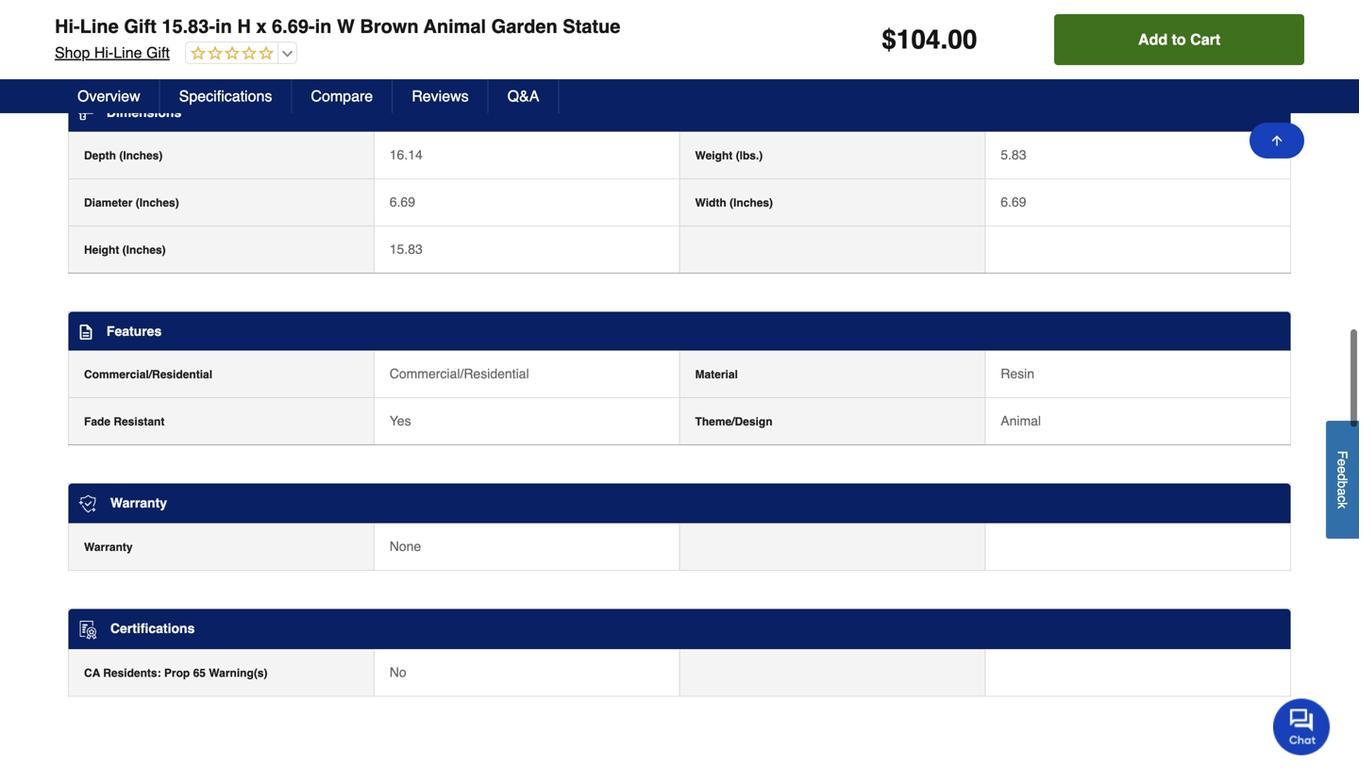 Task type: describe. For each thing, give the bounding box(es) containing it.
1 e from the top
[[1336, 459, 1351, 467]]

weight (lbs.)
[[696, 149, 763, 162]]

2 in from the left
[[315, 16, 332, 37]]

1 vertical spatial hi-
[[94, 44, 114, 61]]

q&a button
[[489, 79, 560, 113]]

w
[[337, 16, 355, 37]]

prop
[[164, 667, 190, 680]]

weight
[[696, 149, 733, 162]]

65
[[193, 667, 206, 680]]

(inches) for 16.14
[[119, 149, 163, 162]]

name
[[121, 24, 152, 38]]

arrow up image
[[1270, 133, 1285, 148]]

resin
[[1001, 366, 1035, 381]]

1 6.69 from the left
[[390, 194, 416, 209]]

yes
[[390, 413, 411, 429]]

residents:
[[103, 667, 161, 680]]

add to cart button
[[1055, 14, 1305, 65]]

0 vertical spatial warranty
[[110, 496, 167, 511]]

(inches) for 6.69
[[136, 196, 179, 209]]

hi-line gift 15.83-in h x 6.69-in w brown animal garden statue
[[55, 16, 621, 37]]

cart
[[1191, 31, 1221, 48]]

a
[[1336, 489, 1351, 496]]

dimensions image
[[78, 106, 93, 121]]

0 horizontal spatial hi-
[[55, 16, 80, 37]]

1 vertical spatial warranty
[[84, 541, 133, 554]]

theme/design
[[696, 415, 773, 429]]

f
[[1336, 451, 1351, 459]]

dimensions
[[107, 105, 182, 120]]

f e e d b a c k button
[[1327, 421, 1360, 539]]

none
[[390, 539, 421, 554]]

.
[[941, 25, 948, 55]]

fade
[[84, 415, 111, 429]]

$ 104 . 00
[[882, 25, 978, 55]]

1 vertical spatial animal
[[1001, 413, 1042, 429]]

warning(s)
[[209, 667, 268, 680]]

zero stars image
[[186, 45, 274, 63]]

0 horizontal spatial commercial/residential
[[84, 368, 213, 381]]

shop hi-line gift
[[55, 44, 170, 61]]

(inches) for 15.83
[[122, 243, 166, 257]]

overview button
[[59, 79, 160, 113]]

fade resistant
[[84, 415, 165, 429]]

f e e d b a c k
[[1336, 451, 1351, 509]]

brown
[[360, 16, 419, 37]]

series
[[84, 24, 118, 38]]

0 vertical spatial line
[[80, 16, 119, 37]]

depth (inches)
[[84, 149, 163, 162]]

x
[[256, 16, 267, 37]]

ca residents: prop 65 warning(s)
[[84, 667, 268, 680]]

diameter (inches)
[[84, 196, 179, 209]]

compare
[[311, 87, 373, 105]]

certifications
[[110, 622, 195, 637]]



Task type: vqa. For each thing, say whether or not it's contained in the screenshot.
"104"
yes



Task type: locate. For each thing, give the bounding box(es) containing it.
warranty down resistant
[[110, 496, 167, 511]]

reviews
[[412, 87, 469, 105]]

notes image
[[78, 325, 93, 340]]

line up shop hi-line gift
[[80, 16, 119, 37]]

6.69 up 15.83
[[390, 194, 416, 209]]

commercial/residential
[[390, 366, 529, 381], [84, 368, 213, 381]]

features
[[107, 324, 162, 339]]

in left w
[[315, 16, 332, 37]]

0 horizontal spatial 6.69
[[390, 194, 416, 209]]

0 vertical spatial animal
[[424, 16, 486, 37]]

reviews button
[[393, 79, 489, 113]]

hi- down series at top
[[94, 44, 114, 61]]

in left h
[[215, 16, 232, 37]]

gift
[[124, 16, 157, 37], [146, 44, 170, 61]]

specifications
[[179, 87, 272, 105]]

gift down name
[[146, 44, 170, 61]]

(inches) right "depth"
[[119, 149, 163, 162]]

series name
[[84, 24, 152, 38]]

height (inches)
[[84, 243, 166, 257]]

1 vertical spatial line
[[114, 44, 142, 61]]

5.83
[[1001, 147, 1027, 162]]

hi-
[[55, 16, 80, 37], [94, 44, 114, 61]]

add
[[1139, 31, 1168, 48]]

material
[[696, 368, 738, 381]]

specifications button
[[160, 79, 292, 113]]

commercial/residential down features at the left of page
[[84, 368, 213, 381]]

chat invite button image
[[1274, 698, 1332, 756]]

no
[[390, 665, 407, 680]]

garden
[[492, 16, 558, 37]]

q&a
[[508, 87, 540, 105]]

(inches) right diameter
[[136, 196, 179, 209]]

1 horizontal spatial hi-
[[94, 44, 114, 61]]

1 horizontal spatial in
[[315, 16, 332, 37]]

ca
[[84, 667, 100, 680]]

1 vertical spatial gift
[[146, 44, 170, 61]]

104
[[897, 25, 941, 55]]

0 horizontal spatial in
[[215, 16, 232, 37]]

depth
[[84, 149, 116, 162]]

width
[[696, 196, 727, 209]]

shop
[[55, 44, 90, 61]]

n/a
[[390, 22, 412, 38]]

e up b
[[1336, 466, 1351, 474]]

commercial/residential up yes
[[390, 366, 529, 381]]

animal right 'n/a' in the top left of the page
[[424, 16, 486, 37]]

in
[[215, 16, 232, 37], [315, 16, 332, 37]]

animal
[[424, 16, 486, 37], [1001, 413, 1042, 429]]

(inches) right width
[[730, 196, 774, 209]]

0 vertical spatial gift
[[124, 16, 157, 37]]

line
[[80, 16, 119, 37], [114, 44, 142, 61]]

hi- up shop
[[55, 16, 80, 37]]

width (inches)
[[696, 196, 774, 209]]

c
[[1336, 496, 1351, 503]]

1 in from the left
[[215, 16, 232, 37]]

2 6.69 from the left
[[1001, 194, 1027, 209]]

15.83
[[390, 242, 423, 257]]

statue
[[563, 16, 621, 37]]

$
[[882, 25, 897, 55]]

6.69 down 5.83
[[1001, 194, 1027, 209]]

to
[[1173, 31, 1187, 48]]

b
[[1336, 481, 1351, 489]]

2 e from the top
[[1336, 466, 1351, 474]]

00
[[948, 25, 978, 55]]

animal down resin
[[1001, 413, 1042, 429]]

warranty up the certifications at the bottom of the page
[[84, 541, 133, 554]]

h
[[237, 16, 251, 37]]

compare button
[[292, 79, 393, 113]]

(inches) right 'height' at left
[[122, 243, 166, 257]]

add to cart
[[1139, 31, 1221, 48]]

6.69
[[390, 194, 416, 209], [1001, 194, 1027, 209]]

1 horizontal spatial 6.69
[[1001, 194, 1027, 209]]

(inches)
[[119, 149, 163, 162], [136, 196, 179, 209], [730, 196, 774, 209], [122, 243, 166, 257]]

d
[[1336, 474, 1351, 481]]

1 horizontal spatial commercial/residential
[[390, 366, 529, 381]]

height
[[84, 243, 119, 257]]

6.69-
[[272, 16, 315, 37]]

0 vertical spatial hi-
[[55, 16, 80, 37]]

e up d
[[1336, 459, 1351, 467]]

gift up shop hi-line gift
[[124, 16, 157, 37]]

15.83-
[[162, 16, 215, 37]]

0 horizontal spatial animal
[[424, 16, 486, 37]]

diameter
[[84, 196, 133, 209]]

e
[[1336, 459, 1351, 467], [1336, 466, 1351, 474]]

16.14
[[390, 147, 423, 162]]

k
[[1336, 503, 1351, 509]]

line down name
[[114, 44, 142, 61]]

overview
[[77, 87, 140, 105]]

resistant
[[114, 415, 165, 429]]

(lbs.)
[[736, 149, 763, 162]]

warranty
[[110, 496, 167, 511], [84, 541, 133, 554]]

1 horizontal spatial animal
[[1001, 413, 1042, 429]]



